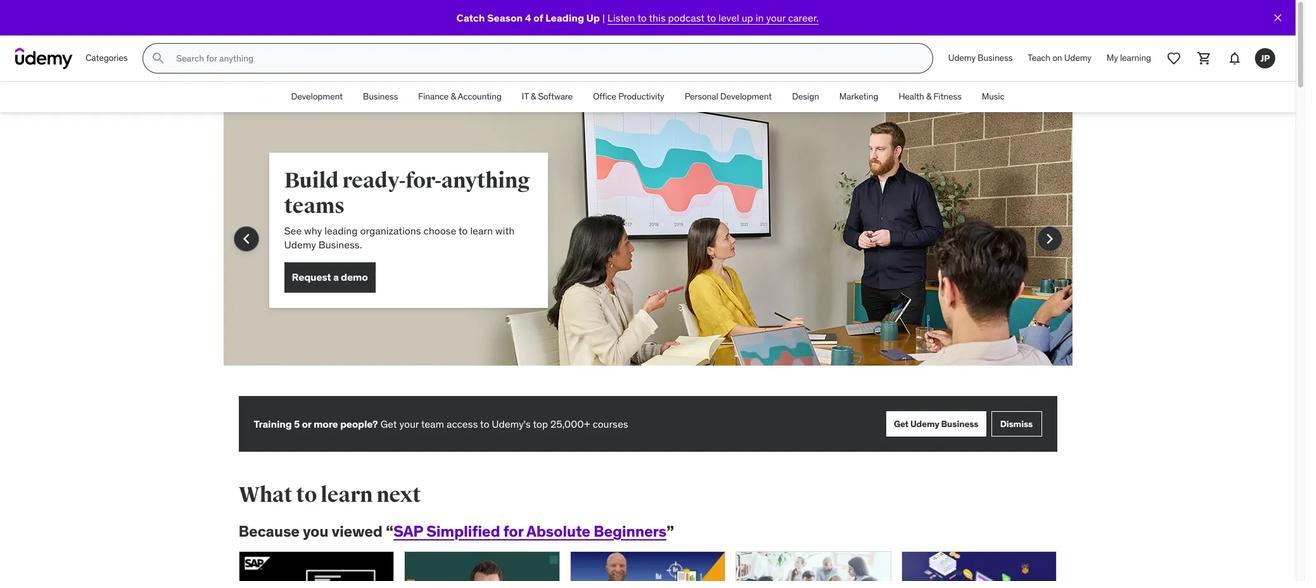 Task type: describe. For each thing, give the bounding box(es) containing it.
learn inside build ready-for-anything teams see why leading organizations choose to learn with udemy business.
[[470, 224, 493, 237]]

for-
[[406, 167, 441, 194]]

on
[[1053, 52, 1063, 64]]

shopping cart with 0 items image
[[1197, 51, 1213, 66]]

1 vertical spatial learn
[[321, 482, 373, 508]]

& for software
[[531, 91, 536, 102]]

training 5 or more people? get your team access to udemy's top 25,000+ courses
[[254, 418, 628, 430]]

access
[[447, 418, 478, 430]]

office
[[593, 91, 617, 102]]

udemy image
[[15, 48, 73, 69]]

categories
[[86, 52, 128, 64]]

this
[[649, 11, 666, 24]]

business.
[[319, 239, 362, 251]]

fitness
[[934, 91, 962, 102]]

up
[[587, 11, 600, 24]]

it
[[522, 91, 529, 102]]

2 development from the left
[[721, 91, 772, 102]]

0 horizontal spatial get
[[381, 418, 397, 430]]

dismiss button
[[992, 411, 1042, 437]]

dismiss
[[1001, 418, 1033, 430]]

listen to this podcast to level up in your career. link
[[608, 11, 819, 24]]

close image
[[1272, 11, 1285, 24]]

udemy business link
[[941, 43, 1021, 74]]

4
[[525, 11, 532, 24]]

development link
[[281, 82, 353, 112]]

leading
[[546, 11, 584, 24]]

sap simplified for absolute beginners link
[[394, 522, 667, 541]]

"
[[386, 522, 394, 541]]

1 horizontal spatial get
[[894, 418, 909, 430]]

with
[[496, 224, 515, 237]]

ready-
[[342, 167, 406, 194]]

what to learn next
[[239, 482, 421, 508]]

request a demo link
[[284, 262, 376, 293]]

health & fitness
[[899, 91, 962, 102]]

sap
[[394, 522, 423, 541]]

categories button
[[78, 43, 135, 74]]

notifications image
[[1228, 51, 1243, 66]]

business link
[[353, 82, 408, 112]]

teach on udemy link
[[1021, 43, 1100, 74]]

leading
[[325, 224, 358, 237]]

next
[[377, 482, 421, 508]]

music link
[[972, 82, 1015, 112]]

submit search image
[[151, 51, 166, 66]]

catch season 4 of leading up | listen to this podcast to level up in your career.
[[457, 11, 819, 24]]

more
[[314, 418, 338, 430]]

carousel element
[[223, 112, 1073, 396]]

my
[[1107, 52, 1119, 64]]

career.
[[789, 11, 819, 24]]

what
[[239, 482, 292, 508]]

team
[[421, 418, 444, 430]]

productivity
[[619, 91, 665, 102]]

music
[[982, 91, 1005, 102]]

& for accounting
[[451, 91, 456, 102]]

udemy's
[[492, 418, 531, 430]]

because you viewed " sap simplified for absolute beginners "
[[239, 522, 674, 541]]

podcast
[[668, 11, 705, 24]]

courses
[[593, 418, 628, 430]]

software
[[538, 91, 573, 102]]

office productivity
[[593, 91, 665, 102]]

5
[[294, 418, 300, 430]]

marketing
[[840, 91, 879, 102]]

season
[[487, 11, 523, 24]]

finance & accounting
[[418, 91, 502, 102]]

build ready-for-anything teams see why leading organizations choose to learn with udemy business.
[[284, 167, 530, 251]]

& for fitness
[[927, 91, 932, 102]]

office productivity link
[[583, 82, 675, 112]]

finance & accounting link
[[408, 82, 512, 112]]

|
[[603, 11, 605, 24]]

beginners
[[594, 522, 667, 541]]

in
[[756, 11, 764, 24]]

you
[[303, 522, 329, 541]]

organizations
[[360, 224, 421, 237]]

teams
[[284, 193, 345, 219]]

it & software
[[522, 91, 573, 102]]

25,000+
[[551, 418, 590, 430]]

or
[[302, 418, 312, 430]]

anything
[[441, 167, 530, 194]]

personal development
[[685, 91, 772, 102]]



Task type: locate. For each thing, give the bounding box(es) containing it.
1 horizontal spatial development
[[721, 91, 772, 102]]

learning
[[1121, 52, 1152, 64]]

for
[[504, 522, 524, 541]]

udemy
[[949, 52, 976, 64], [1065, 52, 1092, 64], [284, 239, 316, 251], [911, 418, 940, 430]]

learn left with
[[470, 224, 493, 237]]

up
[[742, 11, 754, 24]]

& right health
[[927, 91, 932, 102]]

0 vertical spatial learn
[[470, 224, 493, 237]]

to left this
[[638, 11, 647, 24]]

your
[[767, 11, 786, 24], [400, 418, 419, 430]]

viewed
[[332, 522, 383, 541]]

1 vertical spatial your
[[400, 418, 419, 430]]

get udemy business link
[[887, 411, 987, 437]]

2 vertical spatial business
[[942, 418, 979, 430]]

learn
[[470, 224, 493, 237], [321, 482, 373, 508]]

request a demo
[[292, 271, 368, 283]]

design
[[792, 91, 819, 102]]

it & software link
[[512, 82, 583, 112]]

business left finance
[[363, 91, 398, 102]]

see
[[284, 224, 302, 237]]

choose
[[424, 224, 457, 237]]

absolute
[[527, 522, 591, 541]]

to up you
[[296, 482, 317, 508]]

training
[[254, 418, 292, 430]]

learn up viewed
[[321, 482, 373, 508]]

health
[[899, 91, 925, 102]]

teach
[[1028, 52, 1051, 64]]

to inside build ready-for-anything teams see why leading organizations choose to learn with udemy business.
[[459, 224, 468, 237]]

udemy inside build ready-for-anything teams see why leading organizations choose to learn with udemy business.
[[284, 239, 316, 251]]

level
[[719, 11, 740, 24]]

marketing link
[[830, 82, 889, 112]]

get
[[381, 418, 397, 430], [894, 418, 909, 430]]

Search for anything text field
[[174, 48, 918, 69]]

business left dismiss
[[942, 418, 979, 430]]

1 horizontal spatial &
[[531, 91, 536, 102]]

1 horizontal spatial your
[[767, 11, 786, 24]]

design link
[[782, 82, 830, 112]]

1 vertical spatial business
[[363, 91, 398, 102]]

business
[[978, 52, 1013, 64], [363, 91, 398, 102], [942, 418, 979, 430]]

to left the level
[[707, 11, 716, 24]]

build
[[284, 167, 339, 194]]

your right in
[[767, 11, 786, 24]]

catch
[[457, 11, 485, 24]]

jp
[[1261, 52, 1271, 64]]

1 horizontal spatial learn
[[470, 224, 493, 237]]

personal development link
[[675, 82, 782, 112]]

2 & from the left
[[531, 91, 536, 102]]

udemy business
[[949, 52, 1013, 64]]

"
[[667, 522, 674, 541]]

next image
[[1040, 229, 1060, 249]]

&
[[451, 91, 456, 102], [531, 91, 536, 102], [927, 91, 932, 102]]

development
[[291, 91, 343, 102], [721, 91, 772, 102]]

my learning link
[[1100, 43, 1159, 74]]

a
[[333, 271, 339, 283]]

teach on udemy
[[1028, 52, 1092, 64]]

to
[[638, 11, 647, 24], [707, 11, 716, 24], [459, 224, 468, 237], [480, 418, 490, 430], [296, 482, 317, 508]]

finance
[[418, 91, 449, 102]]

to right access
[[480, 418, 490, 430]]

demo
[[341, 271, 368, 283]]

your left team
[[400, 418, 419, 430]]

1 & from the left
[[451, 91, 456, 102]]

personal
[[685, 91, 719, 102]]

0 horizontal spatial learn
[[321, 482, 373, 508]]

people?
[[340, 418, 378, 430]]

health & fitness link
[[889, 82, 972, 112]]

0 horizontal spatial development
[[291, 91, 343, 102]]

& right finance
[[451, 91, 456, 102]]

why
[[304, 224, 322, 237]]

previous image
[[236, 229, 256, 249]]

wishlist image
[[1167, 51, 1182, 66]]

0 vertical spatial business
[[978, 52, 1013, 64]]

my learning
[[1107, 52, 1152, 64]]

0 horizontal spatial &
[[451, 91, 456, 102]]

simplified
[[427, 522, 500, 541]]

request
[[292, 271, 331, 283]]

top
[[533, 418, 548, 430]]

& right it at the top left of page
[[531, 91, 536, 102]]

business up the music at the right of the page
[[978, 52, 1013, 64]]

because
[[239, 522, 300, 541]]

to right choose at left top
[[459, 224, 468, 237]]

of
[[534, 11, 544, 24]]

0 vertical spatial your
[[767, 11, 786, 24]]

get udemy business
[[894, 418, 979, 430]]

2 horizontal spatial &
[[927, 91, 932, 102]]

1 development from the left
[[291, 91, 343, 102]]

0 horizontal spatial your
[[400, 418, 419, 430]]

3 & from the left
[[927, 91, 932, 102]]

listen
[[608, 11, 636, 24]]

jp link
[[1251, 43, 1281, 74]]

accounting
[[458, 91, 502, 102]]



Task type: vqa. For each thing, say whether or not it's contained in the screenshot.
Udemy
yes



